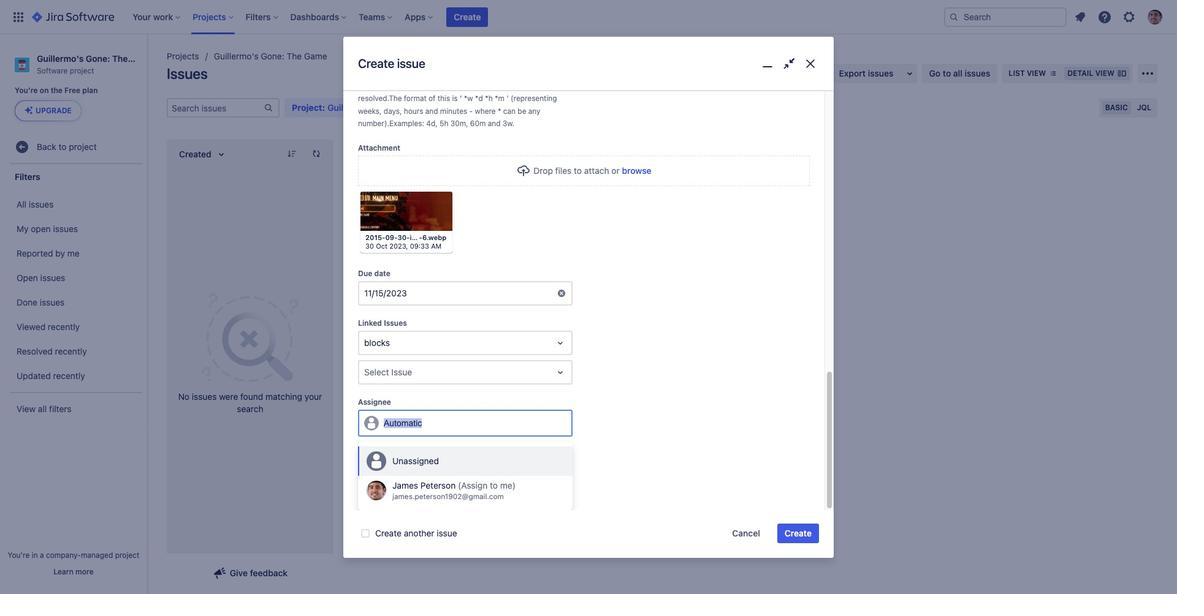Task type: describe. For each thing, give the bounding box(es) containing it.
attach
[[584, 166, 609, 176]]

issues for no issues were found matching your search
[[192, 392, 217, 402]]

back to project link
[[10, 135, 142, 160]]

updated recently link
[[6, 365, 144, 389]]

all issues link
[[6, 193, 144, 217]]

viewed
[[17, 322, 45, 332]]

give
[[230, 569, 248, 579]]

5h
[[440, 119, 449, 128]]

0 horizontal spatial and
[[425, 107, 438, 116]]

or
[[612, 166, 620, 176]]

you're for you're on the free plan
[[15, 86, 38, 95]]

open export issues dropdown image
[[903, 66, 917, 81]]

*w
[[464, 94, 473, 103]]

cancel
[[733, 529, 760, 539]]

search
[[237, 404, 264, 415]]

to right files
[[574, 166, 582, 176]]

select
[[364, 367, 389, 378]]

game for guillermo's gone: the game software project
[[130, 53, 154, 64]]

view for list view
[[1027, 69, 1047, 78]]

to for all
[[943, 68, 951, 79]]

will
[[546, 81, 557, 91]]

done issues
[[17, 297, 65, 308]]

view all filters link
[[6, 398, 144, 422]]

how
[[410, 81, 424, 91]]

all issues
[[17, 199, 54, 210]]

open
[[17, 273, 38, 283]]

done issues link
[[6, 291, 144, 315]]

guillermo's gone: the game
[[214, 51, 327, 61]]

unassigned
[[393, 456, 439, 467]]

due date
[[358, 269, 391, 278]]

clear image
[[557, 289, 567, 299]]

guillermo's for guillermo's gone: the game software project
[[37, 53, 84, 64]]

issues for open issues
[[40, 273, 65, 283]]

2 ' from the left
[[507, 94, 509, 103]]

go to all issues
[[930, 68, 991, 79]]

an
[[358, 81, 367, 91]]

remains
[[466, 81, 493, 91]]

1 vertical spatial be
[[518, 107, 527, 116]]

*h
[[485, 94, 493, 103]]

assign to me button
[[358, 440, 411, 452]]

updated recently
[[17, 371, 85, 381]]

open issues link
[[6, 266, 144, 291]]

3w.
[[503, 119, 515, 128]]

resolved recently
[[17, 346, 87, 357]]

1 horizontal spatial issue
[[437, 529, 457, 539]]

can
[[503, 107, 516, 116]]

4d,
[[426, 119, 438, 128]]

0 vertical spatial this
[[512, 81, 524, 91]]

export issues
[[839, 68, 894, 79]]

go
[[930, 68, 941, 79]]

1 vertical spatial create button
[[778, 524, 819, 544]]

issues inside create issue dialog
[[384, 319, 407, 328]]

give feedback
[[230, 569, 288, 579]]

create issue dialog
[[343, 0, 834, 559]]

james peterson ( assign to me ) james.peterson1902@gmail.com
[[393, 481, 516, 501]]

primary element
[[7, 0, 945, 34]]

export issues button
[[832, 64, 917, 83]]

back to project
[[37, 142, 97, 152]]

0 horizontal spatial this
[[438, 94, 450, 103]]

reported by me
[[17, 248, 80, 259]]

managed
[[81, 551, 113, 561]]

reported
[[17, 248, 53, 259]]

format
[[404, 94, 427, 103]]

view all filters
[[17, 404, 72, 415]]

issue inside an estimate of how much work remains until this issue will be resolved.the format of this is ' *w *d *h *m ' (representing weeks, days, hours and minutes - where * can be any number).examples: 4d, 5h 30m, 60m and 3w.
[[526, 81, 544, 91]]

company-
[[46, 551, 81, 561]]

create another issue
[[375, 529, 457, 539]]

Select Issue text field
[[364, 367, 367, 379]]

60m
[[470, 119, 486, 128]]

viewed recently
[[17, 322, 80, 332]]

0 vertical spatial be
[[559, 81, 568, 91]]

learn more
[[54, 568, 94, 577]]

plan
[[82, 86, 98, 95]]

filters
[[49, 404, 72, 415]]

attachment
[[358, 143, 401, 153]]

software
[[37, 66, 68, 75]]

date
[[374, 269, 391, 278]]

cancel button
[[725, 524, 768, 544]]

done
[[17, 297, 37, 308]]

list view
[[1009, 69, 1047, 78]]

my
[[17, 224, 29, 234]]

resolved.the
[[358, 94, 402, 103]]

projects
[[167, 51, 199, 61]]

linked issues
[[358, 319, 407, 328]]

were
[[219, 392, 238, 402]]

until
[[495, 81, 510, 91]]

11/15/2023
[[364, 288, 407, 299]]

issues left list
[[965, 68, 991, 79]]

resolved
[[17, 346, 53, 357]]

give feedback button
[[205, 564, 295, 584]]

(representing
[[511, 94, 557, 103]]

detail view
[[1068, 69, 1115, 78]]

basic
[[1106, 103, 1128, 112]]

guillermo's for guillermo's gone: the game
[[214, 51, 259, 61]]

your
[[305, 392, 322, 402]]

issues for all issues
[[29, 199, 54, 210]]

you're for you're in a company-managed project
[[8, 551, 30, 561]]

learn more button
[[54, 568, 94, 578]]

)
[[513, 481, 516, 491]]

0 horizontal spatial issue
[[397, 57, 425, 71]]

create inside primary element
[[454, 11, 481, 22]]

open image for select issue
[[553, 366, 568, 380]]

feedback
[[250, 569, 288, 579]]

1 horizontal spatial and
[[488, 119, 501, 128]]

0 horizontal spatial of
[[401, 81, 408, 91]]



Task type: locate. For each thing, give the bounding box(es) containing it.
0 horizontal spatial the
[[112, 53, 128, 64]]

filters
[[15, 172, 40, 182]]

of left how
[[401, 81, 408, 91]]

be right will
[[559, 81, 568, 91]]

project up plan
[[70, 66, 94, 75]]

guillermo's right projects
[[214, 51, 259, 61]]

1 vertical spatial issue
[[526, 81, 544, 91]]

1 vertical spatial you're
[[8, 551, 30, 561]]

1 horizontal spatial game
[[304, 51, 327, 61]]

be left any
[[518, 107, 527, 116]]

browse
[[622, 166, 652, 176]]

james peterson image
[[367, 482, 386, 501]]

*m
[[495, 94, 505, 103]]

2 horizontal spatial me
[[500, 481, 513, 491]]

an estimate of how much work remains until this issue will be resolved.the format of this is ' *w *d *h *m ' (representing weeks, days, hours and minutes - where * can be any number).examples: 4d, 5h 30m, 60m and 3w.
[[358, 81, 570, 128]]

exit full screen image
[[780, 55, 798, 73]]

0 vertical spatial open image
[[553, 336, 568, 351]]

all inside go to all issues link
[[954, 68, 963, 79]]

issue up '(representing'
[[526, 81, 544, 91]]

0 horizontal spatial assign
[[358, 440, 385, 451]]

open image for blocks
[[553, 336, 568, 351]]

all right view
[[38, 404, 47, 415]]

*
[[498, 107, 501, 116]]

view right list
[[1027, 69, 1047, 78]]

export
[[839, 68, 866, 79]]

0 horizontal spatial '
[[460, 94, 462, 103]]

to right the go
[[943, 68, 951, 79]]

upload image
[[517, 164, 531, 178]]

recently down viewed recently "link"
[[55, 346, 87, 357]]

reported by me link
[[6, 242, 144, 266]]

this
[[512, 81, 524, 91], [438, 94, 450, 103]]

refresh image
[[312, 149, 321, 159]]

me right (
[[500, 481, 513, 491]]

' right 'is'
[[460, 94, 462, 103]]

Linked Issues text field
[[364, 337, 367, 350]]

blocks
[[364, 338, 390, 348]]

2 horizontal spatial issue
[[526, 81, 544, 91]]

0 horizontal spatial view
[[1027, 69, 1047, 78]]

issues inside no issues were found matching your search
[[192, 392, 217, 402]]

Search field
[[945, 7, 1067, 27]]

1 vertical spatial all
[[38, 404, 47, 415]]

Search issues text field
[[168, 99, 264, 117]]

and down *
[[488, 119, 501, 128]]

0 vertical spatial project
[[70, 66, 94, 75]]

me right by
[[67, 248, 80, 259]]

issues down reported by me
[[40, 273, 65, 283]]

me inside button
[[398, 440, 411, 451]]

gone: inside guillermo's gone: the game software project
[[86, 53, 110, 64]]

james
[[393, 481, 418, 491]]

weeks,
[[358, 107, 382, 116]]

a
[[40, 551, 44, 561]]

me for reported by me
[[67, 248, 80, 259]]

assign
[[358, 440, 385, 451], [461, 481, 488, 491]]

you're left on in the left of the page
[[15, 86, 38, 95]]

all
[[954, 68, 963, 79], [38, 404, 47, 415]]

linked
[[358, 319, 382, 328]]

2 vertical spatial project
[[115, 551, 140, 561]]

guillermo's inside guillermo's gone: the game link
[[214, 51, 259, 61]]

1 horizontal spatial view
[[1096, 69, 1115, 78]]

1 horizontal spatial create button
[[778, 524, 819, 544]]

' right *m
[[507, 94, 509, 103]]

gone:
[[261, 51, 284, 61], [86, 53, 110, 64]]

0 horizontal spatial gone:
[[86, 53, 110, 64]]

0 horizontal spatial me
[[67, 248, 80, 259]]

0 horizontal spatial guillermo's
[[37, 53, 84, 64]]

create button
[[447, 7, 489, 27], [778, 524, 819, 544]]

estimate
[[369, 81, 399, 91]]

issues right the linked
[[384, 319, 407, 328]]

1 vertical spatial this
[[438, 94, 450, 103]]

you're in a company-managed project
[[8, 551, 140, 561]]

the inside guillermo's gone: the game software project
[[112, 53, 128, 64]]

minutes
[[440, 107, 468, 116]]

go to all issues link
[[922, 64, 998, 83]]

0 horizontal spatial game
[[130, 53, 154, 64]]

search image
[[949, 12, 959, 22]]

the
[[51, 86, 63, 95]]

another
[[404, 529, 435, 539]]

to for me
[[388, 440, 396, 451]]

create
[[454, 11, 481, 22], [358, 57, 394, 71], [375, 529, 402, 539], [785, 529, 812, 539]]

sort descending image
[[287, 149, 297, 159]]

open
[[31, 224, 51, 234]]

minimize image
[[759, 55, 777, 73]]

delete image
[[432, 197, 447, 212]]

work
[[447, 81, 464, 91]]

on
[[40, 86, 49, 95]]

1 ' from the left
[[460, 94, 462, 103]]

issues up viewed recently
[[40, 297, 65, 308]]

0 vertical spatial create button
[[447, 7, 489, 27]]

0 vertical spatial issues
[[167, 65, 208, 82]]

me for assign to me
[[398, 440, 411, 451]]

issues right export
[[868, 68, 894, 79]]

view right detail
[[1096, 69, 1115, 78]]

guillermo's inside guillermo's gone: the game software project
[[37, 53, 84, 64]]

0 vertical spatial of
[[401, 81, 408, 91]]

assign up unassigned image
[[358, 440, 385, 451]]

and
[[425, 107, 438, 116], [488, 119, 501, 128]]

to
[[943, 68, 951, 79], [59, 142, 67, 152], [574, 166, 582, 176], [388, 440, 396, 451], [490, 481, 498, 491]]

select issue
[[364, 367, 412, 378]]

updated
[[17, 371, 51, 381]]

project for in
[[115, 551, 140, 561]]

1 horizontal spatial of
[[429, 94, 436, 103]]

0 vertical spatial issue
[[397, 57, 425, 71]]

guillermo's up software
[[37, 53, 84, 64]]

gone: for guillermo's gone: the game software project
[[86, 53, 110, 64]]

assign to me
[[358, 440, 411, 451]]

*d
[[475, 94, 483, 103]]

game
[[304, 51, 327, 61], [130, 53, 154, 64]]

recently down done issues link
[[48, 322, 80, 332]]

-
[[470, 107, 473, 116]]

recently
[[48, 322, 80, 332], [55, 346, 87, 357], [53, 371, 85, 381]]

list
[[1009, 69, 1025, 78]]

me up unassigned
[[398, 440, 411, 451]]

to inside james peterson ( assign to me ) james.peterson1902@gmail.com
[[490, 481, 498, 491]]

drop
[[534, 166, 553, 176]]

the for guillermo's gone: the game software project
[[112, 53, 128, 64]]

1 vertical spatial of
[[429, 94, 436, 103]]

1 horizontal spatial be
[[559, 81, 568, 91]]

project for gone:
[[70, 66, 94, 75]]

2 vertical spatial me
[[500, 481, 513, 491]]

1 horizontal spatial all
[[954, 68, 963, 79]]

issues inside "link"
[[40, 273, 65, 283]]

to for project
[[59, 142, 67, 152]]

1 vertical spatial recently
[[55, 346, 87, 357]]

issues
[[868, 68, 894, 79], [965, 68, 991, 79], [29, 199, 54, 210], [53, 224, 78, 234], [40, 273, 65, 283], [40, 297, 65, 308], [192, 392, 217, 402]]

no
[[178, 392, 190, 402]]

recently down resolved recently link on the bottom of page
[[53, 371, 85, 381]]

1 vertical spatial issues
[[384, 319, 407, 328]]

resolved recently link
[[6, 340, 144, 365]]

of down 'much'
[[429, 94, 436, 103]]

open image
[[553, 336, 568, 351], [553, 366, 568, 380]]

jira software image
[[32, 10, 114, 24], [32, 10, 114, 24]]

to right back
[[59, 142, 67, 152]]

issue
[[397, 57, 425, 71], [526, 81, 544, 91], [437, 529, 457, 539]]

create banner
[[0, 0, 1178, 34]]

in
[[32, 551, 38, 561]]

project right back
[[69, 142, 97, 152]]

1 view from the left
[[1027, 69, 1047, 78]]

the for guillermo's gone: the game
[[287, 51, 302, 61]]

unassigned image
[[367, 452, 386, 472]]

1 horizontal spatial guillermo's
[[214, 51, 259, 61]]

1 horizontal spatial me
[[398, 440, 411, 451]]

project right managed
[[115, 551, 140, 561]]

my open issues link
[[6, 217, 144, 242]]

1 horizontal spatial the
[[287, 51, 302, 61]]

1 vertical spatial and
[[488, 119, 501, 128]]

0 vertical spatial assign
[[358, 440, 385, 451]]

assignee
[[358, 398, 391, 407]]

issue right another
[[437, 529, 457, 539]]

project
[[70, 66, 94, 75], [69, 142, 97, 152], [115, 551, 140, 561]]

due
[[358, 269, 372, 278]]

upgrade
[[36, 106, 72, 116]]

detail
[[1068, 69, 1094, 78]]

issues right 'no'
[[192, 392, 217, 402]]

2 vertical spatial recently
[[53, 371, 85, 381]]

any
[[529, 107, 541, 116]]

all right the go
[[954, 68, 963, 79]]

recently inside "link"
[[48, 322, 80, 332]]

1 horizontal spatial gone:
[[261, 51, 284, 61]]

1 horizontal spatial this
[[512, 81, 524, 91]]

this right the until
[[512, 81, 524, 91]]

learn
[[54, 568, 73, 577]]

issues for export issues
[[868, 68, 894, 79]]

0 horizontal spatial issues
[[167, 65, 208, 82]]

issues for done issues
[[40, 297, 65, 308]]

number).examples:
[[358, 119, 424, 128]]

this left 'is'
[[438, 94, 450, 103]]

upgrade button
[[15, 101, 81, 121]]

1 vertical spatial open image
[[553, 366, 568, 380]]

where
[[475, 107, 496, 116]]

recently for updated recently
[[53, 371, 85, 381]]

0 vertical spatial all
[[954, 68, 963, 79]]

hours
[[404, 107, 423, 116]]

Assignee text field
[[384, 419, 423, 429]]

assign inside james peterson ( assign to me ) james.peterson1902@gmail.com
[[461, 481, 488, 491]]

matching
[[266, 392, 302, 402]]

recently for viewed recently
[[48, 322, 80, 332]]

and up '4d,'
[[425, 107, 438, 116]]

game inside guillermo's gone: the game software project
[[130, 53, 154, 64]]

is
[[452, 94, 458, 103]]

0 horizontal spatial all
[[38, 404, 47, 415]]

to down assignee text field
[[388, 440, 396, 451]]

all
[[17, 199, 26, 210]]

0 vertical spatial recently
[[48, 322, 80, 332]]

you're
[[15, 86, 38, 95], [8, 551, 30, 561]]

1 vertical spatial assign
[[461, 481, 488, 491]]

browse button
[[622, 165, 652, 177]]

group
[[6, 189, 144, 393]]

2 view from the left
[[1096, 69, 1115, 78]]

drop files to attach or browse
[[534, 166, 652, 176]]

james.peterson1902@gmail.com
[[393, 492, 504, 501]]

project inside back to project link
[[69, 142, 97, 152]]

the
[[287, 51, 302, 61], [112, 53, 128, 64]]

'
[[460, 94, 462, 103], [507, 94, 509, 103]]

project inside guillermo's gone: the game software project
[[70, 66, 94, 75]]

issues down projects link
[[167, 65, 208, 82]]

0 horizontal spatial be
[[518, 107, 527, 116]]

issues right open
[[53, 224, 78, 234]]

0 vertical spatial and
[[425, 107, 438, 116]]

0 horizontal spatial create button
[[447, 7, 489, 27]]

to inside button
[[388, 440, 396, 451]]

0 vertical spatial you're
[[15, 86, 38, 95]]

2 open image from the top
[[553, 366, 568, 380]]

gone: for guillermo's gone: the game
[[261, 51, 284, 61]]

create issue
[[358, 57, 425, 71]]

1 vertical spatial me
[[398, 440, 411, 451]]

of
[[401, 81, 408, 91], [429, 94, 436, 103]]

me inside james peterson ( assign to me ) james.peterson1902@gmail.com
[[500, 481, 513, 491]]

assign inside assign to me button
[[358, 440, 385, 451]]

1 horizontal spatial assign
[[461, 481, 488, 491]]

1 vertical spatial project
[[69, 142, 97, 152]]

issue
[[392, 367, 412, 378]]

files
[[555, 166, 572, 176]]

my open issues
[[17, 224, 78, 234]]

0 vertical spatial me
[[67, 248, 80, 259]]

30m,
[[451, 119, 468, 128]]

2 vertical spatial issue
[[437, 529, 457, 539]]

view
[[1027, 69, 1047, 78], [1096, 69, 1115, 78]]

you're on the free plan
[[15, 86, 98, 95]]

recently for resolved recently
[[55, 346, 87, 357]]

issue up how
[[397, 57, 425, 71]]

1 open image from the top
[[553, 336, 568, 351]]

you're left in
[[8, 551, 30, 561]]

issues inside button
[[868, 68, 894, 79]]

issues inside 'link'
[[53, 224, 78, 234]]

game for guillermo's gone: the game
[[304, 51, 327, 61]]

1 horizontal spatial '
[[507, 94, 509, 103]]

create button inside primary element
[[447, 7, 489, 27]]

all inside view all filters 'link'
[[38, 404, 47, 415]]

group containing all issues
[[6, 189, 144, 393]]

discard & close image
[[802, 55, 819, 73]]

to left )
[[490, 481, 498, 491]]

assign up james.peterson1902@gmail.com
[[461, 481, 488, 491]]

view for detail view
[[1096, 69, 1115, 78]]

open issues
[[17, 273, 65, 283]]

no issues were found matching your search
[[178, 392, 322, 415]]

issues right all
[[29, 199, 54, 210]]

1 horizontal spatial issues
[[384, 319, 407, 328]]



Task type: vqa. For each thing, say whether or not it's contained in the screenshot.
right And
yes



